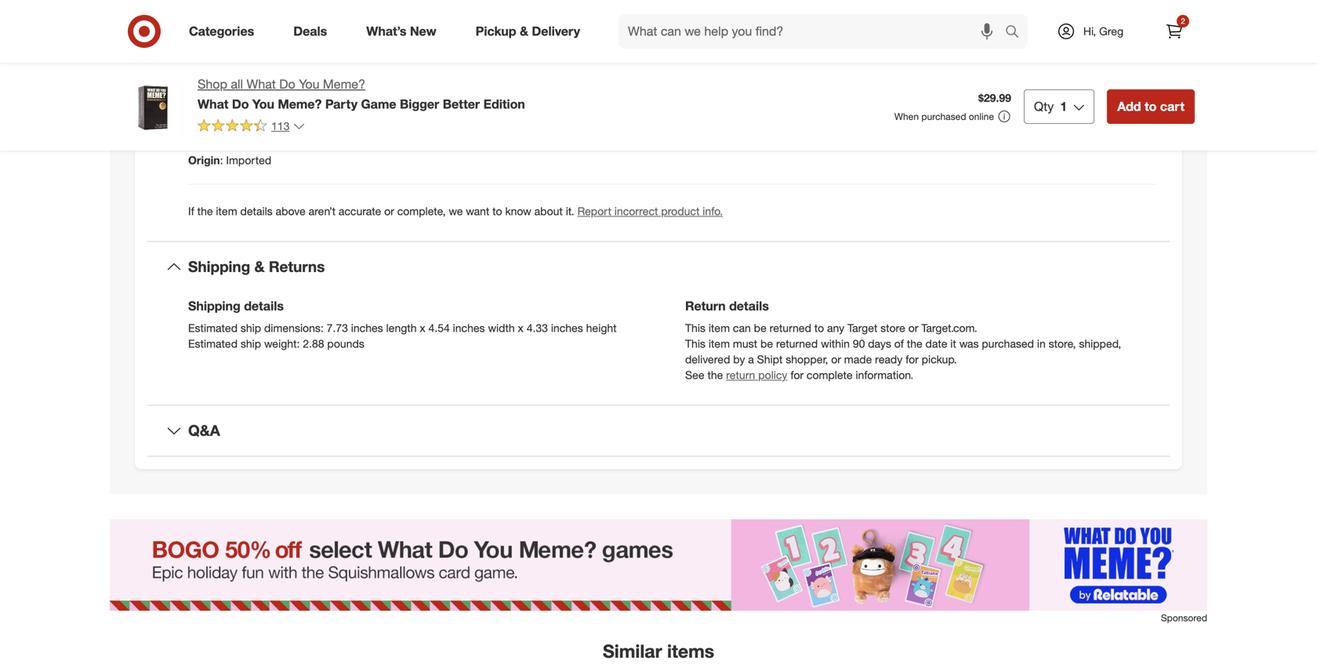Task type: vqa. For each thing, say whether or not it's contained in the screenshot.
"Meme?"
yes



Task type: locate. For each thing, give the bounding box(es) containing it.
it.
[[566, 204, 575, 218]]

to inside button
[[1145, 99, 1157, 114]]

to
[[1145, 99, 1157, 114], [493, 204, 502, 218], [815, 321, 825, 335]]

1 ship from the top
[[241, 321, 261, 335]]

2 vertical spatial item
[[709, 337, 730, 351]]

details up can
[[730, 299, 769, 314]]

1 vertical spatial ship
[[241, 337, 261, 351]]

made
[[845, 353, 872, 366]]

meme? up party
[[323, 76, 366, 92]]

deals
[[294, 24, 327, 39]]

or right accurate on the top left of the page
[[384, 204, 394, 218]]

the right if
[[197, 204, 213, 218]]

1 horizontal spatial you
[[299, 76, 320, 92]]

shopper,
[[786, 353, 829, 366]]

& right pickup
[[520, 24, 529, 39]]

0 vertical spatial meme?
[[323, 76, 366, 92]]

1 vertical spatial to
[[493, 204, 502, 218]]

: left 087-
[[293, 106, 296, 119]]

be up shipt
[[761, 337, 773, 351]]

for down shopper,
[[791, 368, 804, 382]]

purchased
[[922, 111, 967, 122], [982, 337, 1035, 351]]

0 horizontal spatial x
[[420, 321, 426, 335]]

1 horizontal spatial :
[[220, 153, 223, 167]]

x left 4.33
[[518, 321, 524, 335]]

hi, greg
[[1084, 24, 1124, 38]]

0 vertical spatial estimated
[[188, 321, 238, 335]]

1 horizontal spatial inches
[[453, 321, 485, 335]]

0 vertical spatial the
[[197, 204, 213, 218]]

what down shop
[[198, 96, 229, 112]]

113
[[271, 119, 290, 133]]

to inside return details this item can be returned to any target store or target.com. this item must be returned within 90 days of the date it was purchased in store, shipped, delivered by a shipt shopper, or made ready for pickup. see the return policy for complete information.
[[815, 321, 825, 335]]

accurate
[[339, 204, 381, 218]]

0 horizontal spatial for
[[791, 368, 804, 382]]

810816031262
[[218, 58, 291, 71]]

0 vertical spatial ship
[[241, 321, 261, 335]]

0 vertical spatial what
[[247, 76, 276, 92]]

inches right the 4.54
[[453, 321, 485, 335]]

you
[[299, 76, 320, 92], [253, 96, 274, 112]]

for right ready
[[906, 353, 919, 366]]

1 vertical spatial :
[[293, 106, 296, 119]]

the
[[197, 204, 213, 218], [907, 337, 923, 351], [708, 368, 723, 382]]

& inside dropdown button
[[255, 258, 265, 276]]

weight:
[[264, 337, 300, 351]]

pickup.
[[922, 353, 957, 366]]

0 vertical spatial returned
[[770, 321, 812, 335]]

be
[[754, 321, 767, 335], [761, 337, 773, 351]]

0 vertical spatial shipping
[[188, 258, 250, 276]]

0 vertical spatial this
[[686, 321, 706, 335]]

upc : 810816031262
[[188, 58, 291, 71]]

for
[[906, 353, 919, 366], [791, 368, 804, 382]]

1 vertical spatial this
[[686, 337, 706, 351]]

0 vertical spatial be
[[754, 321, 767, 335]]

must
[[733, 337, 758, 351]]

0 horizontal spatial or
[[384, 204, 394, 218]]

greg
[[1100, 24, 1124, 38]]

a
[[748, 353, 754, 366]]

can
[[733, 321, 751, 335]]

ship
[[241, 321, 261, 335], [241, 337, 261, 351]]

1 horizontal spatial or
[[832, 353, 842, 366]]

: up shop
[[212, 58, 215, 71]]

complete,
[[397, 204, 446, 218]]

1 vertical spatial shipping
[[188, 299, 241, 314]]

information.
[[856, 368, 914, 382]]

add to cart
[[1118, 99, 1185, 114]]

2 link
[[1158, 14, 1192, 49]]

length
[[386, 321, 417, 335]]

1 horizontal spatial do
[[279, 76, 296, 92]]

categories link
[[176, 14, 274, 49]]

1 horizontal spatial what
[[247, 76, 276, 92]]

1946
[[338, 106, 362, 119]]

shipping inside shipping details estimated ship dimensions: 7.73 inches length x 4.54 inches width x 4.33 inches height estimated ship weight: 2.88 pounds
[[188, 299, 241, 314]]

0 horizontal spatial purchased
[[922, 111, 967, 122]]

2 horizontal spatial to
[[1145, 99, 1157, 114]]

0 horizontal spatial &
[[255, 258, 265, 276]]

1 horizontal spatial x
[[518, 321, 524, 335]]

the down the delivered
[[708, 368, 723, 382]]

x
[[420, 321, 426, 335], [518, 321, 524, 335]]

any
[[828, 321, 845, 335]]

report
[[578, 204, 612, 218]]

or
[[384, 204, 394, 218], [909, 321, 919, 335], [832, 353, 842, 366]]

better
[[443, 96, 480, 112]]

inches
[[351, 321, 383, 335], [453, 321, 485, 335], [551, 321, 583, 335]]

1 horizontal spatial for
[[906, 353, 919, 366]]

inches right 4.33
[[551, 321, 583, 335]]

search button
[[999, 14, 1036, 52]]

be right can
[[754, 321, 767, 335]]

date
[[926, 337, 948, 351]]

1 vertical spatial you
[[253, 96, 274, 112]]

0 vertical spatial you
[[299, 76, 320, 92]]

item right if
[[216, 204, 237, 218]]

details up dimensions:
[[244, 299, 284, 314]]

0 vertical spatial or
[[384, 204, 394, 218]]

2 x from the left
[[518, 321, 524, 335]]

0 horizontal spatial you
[[253, 96, 274, 112]]

0 vertical spatial &
[[520, 24, 529, 39]]

shipping down "shipping & returns"
[[188, 299, 241, 314]]

what
[[247, 76, 276, 92], [198, 96, 229, 112]]

2 this from the top
[[686, 337, 706, 351]]

return
[[727, 368, 756, 382]]

estimated down "shipping & returns"
[[188, 321, 238, 335]]

& left returns
[[255, 258, 265, 276]]

to right add
[[1145, 99, 1157, 114]]

0 vertical spatial purchased
[[922, 111, 967, 122]]

inches up pounds
[[351, 321, 383, 335]]

when
[[895, 111, 919, 122]]

2 horizontal spatial or
[[909, 321, 919, 335]]

2 horizontal spatial inches
[[551, 321, 583, 335]]

or right the store
[[909, 321, 919, 335]]

what down 810816031262
[[247, 76, 276, 92]]

1 vertical spatial the
[[907, 337, 923, 351]]

when purchased online
[[895, 111, 995, 122]]

1 shipping from the top
[[188, 258, 250, 276]]

1 horizontal spatial to
[[815, 321, 825, 335]]

0 horizontal spatial inches
[[351, 321, 383, 335]]

1 vertical spatial do
[[232, 96, 249, 112]]

1 vertical spatial what
[[198, 96, 229, 112]]

0 horizontal spatial the
[[197, 204, 213, 218]]

do down all
[[232, 96, 249, 112]]

similar
[[603, 640, 662, 662]]

2 ship from the top
[[241, 337, 261, 351]]

ship left dimensions:
[[241, 321, 261, 335]]

(dpci)
[[259, 106, 293, 119]]

0 vertical spatial :
[[212, 58, 215, 71]]

meme? up 113 at the left of the page
[[278, 96, 322, 112]]

you up 113 link in the left top of the page
[[253, 96, 274, 112]]

2 vertical spatial :
[[220, 153, 223, 167]]

1 inches from the left
[[351, 321, 383, 335]]

1 vertical spatial estimated
[[188, 337, 238, 351]]

2 vertical spatial to
[[815, 321, 825, 335]]

1 vertical spatial purchased
[[982, 337, 1035, 351]]

this up the delivered
[[686, 337, 706, 351]]

party
[[325, 96, 358, 112]]

pickup
[[476, 24, 517, 39]]

imported
[[226, 153, 272, 167]]

details left above
[[240, 204, 273, 218]]

0 vertical spatial do
[[279, 76, 296, 92]]

store
[[881, 321, 906, 335]]

this down "return"
[[686, 321, 706, 335]]

& for pickup
[[520, 24, 529, 39]]

above
[[276, 204, 306, 218]]

shipping
[[188, 258, 250, 276], [188, 299, 241, 314]]

2
[[1181, 16, 1186, 26]]

1 horizontal spatial the
[[708, 368, 723, 382]]

incorrect
[[615, 204, 658, 218]]

estimated left weight:
[[188, 337, 238, 351]]

0 horizontal spatial :
[[212, 58, 215, 71]]

1 horizontal spatial purchased
[[982, 337, 1035, 351]]

shipping down if
[[188, 258, 250, 276]]

see
[[686, 368, 705, 382]]

1 horizontal spatial meme?
[[323, 76, 366, 92]]

1 vertical spatial for
[[791, 368, 804, 382]]

target
[[848, 321, 878, 335]]

2 vertical spatial the
[[708, 368, 723, 382]]

search
[[999, 25, 1036, 40]]

1 vertical spatial &
[[255, 258, 265, 276]]

purchased left "in"
[[982, 337, 1035, 351]]

item up the delivered
[[709, 337, 730, 351]]

7.73
[[327, 321, 348, 335]]

to right the want
[[493, 204, 502, 218]]

the right of
[[907, 337, 923, 351]]

purchased right when
[[922, 111, 967, 122]]

1 horizontal spatial &
[[520, 24, 529, 39]]

x left the 4.54
[[420, 321, 426, 335]]

details
[[240, 204, 273, 218], [244, 299, 284, 314], [730, 299, 769, 314]]

you up 087-
[[299, 76, 320, 92]]

0 vertical spatial to
[[1145, 99, 1157, 114]]

or down within
[[832, 353, 842, 366]]

2 horizontal spatial :
[[293, 106, 296, 119]]

ship left weight:
[[241, 337, 261, 351]]

: left imported
[[220, 153, 223, 167]]

details inside return details this item can be returned to any target store or target.com. this item must be returned within 90 days of the date it was purchased in store, shipped, delivered by a shipt shopper, or made ready for pickup. see the return policy for complete information.
[[730, 299, 769, 314]]

2 shipping from the top
[[188, 299, 241, 314]]

item left can
[[709, 321, 730, 335]]

pickup & delivery
[[476, 24, 580, 39]]

0 horizontal spatial do
[[232, 96, 249, 112]]

details inside shipping details estimated ship dimensions: 7.73 inches length x 4.54 inches width x 4.33 inches height estimated ship weight: 2.88 pounds
[[244, 299, 284, 314]]

0 horizontal spatial meme?
[[278, 96, 322, 112]]

to left 'any'
[[815, 321, 825, 335]]

shipping for shipping details estimated ship dimensions: 7.73 inches length x 4.54 inches width x 4.33 inches height estimated ship weight: 2.88 pounds
[[188, 299, 241, 314]]

do up (dpci)
[[279, 76, 296, 92]]

shipping inside dropdown button
[[188, 258, 250, 276]]



Task type: describe. For each thing, give the bounding box(es) containing it.
4.54
[[429, 321, 450, 335]]

in
[[1038, 337, 1046, 351]]

origin : imported
[[188, 153, 272, 167]]

we
[[449, 204, 463, 218]]

1 vertical spatial be
[[761, 337, 773, 351]]

delivered
[[686, 353, 731, 366]]

qty
[[1035, 99, 1054, 114]]

upc
[[188, 58, 212, 71]]

113 link
[[198, 118, 305, 136]]

q&a button
[[147, 406, 1170, 456]]

categories
[[189, 24, 254, 39]]

was
[[960, 337, 979, 351]]

new
[[410, 24, 437, 39]]

return policy link
[[727, 368, 788, 382]]

2.88
[[303, 337, 324, 351]]

of
[[895, 337, 904, 351]]

number
[[215, 106, 256, 119]]

shop all what do you meme? what do you meme? party game bigger better edition
[[198, 76, 525, 112]]

if the item details above aren't accurate or complete, we want to know about it. report incorrect product info.
[[188, 204, 723, 218]]

90
[[853, 337, 865, 351]]

sponsored
[[1162, 612, 1208, 624]]

2 horizontal spatial the
[[907, 337, 923, 351]]

& for shipping
[[255, 258, 265, 276]]

return details this item can be returned to any target store or target.com. this item must be returned within 90 days of the date it was purchased in store, shipped, delivered by a shipt shopper, or made ready for pickup. see the return policy for complete information.
[[686, 299, 1122, 382]]

returns
[[269, 258, 325, 276]]

info.
[[703, 204, 723, 218]]

shipped,
[[1080, 337, 1122, 351]]

cart
[[1161, 99, 1185, 114]]

shipping for shipping & returns
[[188, 258, 250, 276]]

shipt
[[757, 353, 783, 366]]

item
[[188, 106, 211, 119]]

image of what do you meme? party game bigger better edition image
[[122, 75, 185, 138]]

bigger
[[400, 96, 439, 112]]

all
[[231, 76, 243, 92]]

report incorrect product info. button
[[578, 204, 723, 219]]

by
[[734, 353, 745, 366]]

What can we help you find? suggestions appear below search field
[[619, 14, 1010, 49]]

0 vertical spatial for
[[906, 353, 919, 366]]

policy
[[759, 368, 788, 382]]

ready
[[875, 353, 903, 366]]

height
[[586, 321, 617, 335]]

know
[[505, 204, 532, 218]]

return
[[686, 299, 726, 314]]

shipping & returns
[[188, 258, 325, 276]]

delivery
[[532, 24, 580, 39]]

game
[[361, 96, 397, 112]]

0 horizontal spatial to
[[493, 204, 502, 218]]

dimensions:
[[264, 321, 324, 335]]

target.com.
[[922, 321, 978, 335]]

1 vertical spatial returned
[[777, 337, 818, 351]]

1 vertical spatial meme?
[[278, 96, 322, 112]]

details for shipping
[[244, 299, 284, 314]]

1 vertical spatial item
[[709, 321, 730, 335]]

within
[[821, 337, 850, 351]]

$29.99
[[979, 91, 1012, 105]]

1 estimated from the top
[[188, 321, 238, 335]]

1 x from the left
[[420, 321, 426, 335]]

2 estimated from the top
[[188, 337, 238, 351]]

hi,
[[1084, 24, 1097, 38]]

1 vertical spatial or
[[909, 321, 919, 335]]

what's
[[367, 24, 407, 39]]

purchased inside return details this item can be returned to any target store or target.com. this item must be returned within 90 days of the date it was purchased in store, shipped, delivered by a shipt shopper, or made ready for pickup. see the return policy for complete information.
[[982, 337, 1035, 351]]

4.33
[[527, 321, 548, 335]]

10-
[[321, 106, 338, 119]]

2 vertical spatial or
[[832, 353, 842, 366]]

origin
[[188, 153, 220, 167]]

2 inches from the left
[[453, 321, 485, 335]]

q&a
[[188, 422, 220, 440]]

shipping details estimated ship dimensions: 7.73 inches length x 4.54 inches width x 4.33 inches height estimated ship weight: 2.88 pounds
[[188, 299, 617, 351]]

online
[[969, 111, 995, 122]]

deals link
[[280, 14, 347, 49]]

3 inches from the left
[[551, 321, 583, 335]]

shop
[[198, 76, 227, 92]]

shipping & returns button
[[147, 242, 1170, 292]]

about
[[535, 204, 563, 218]]

087-
[[299, 106, 321, 119]]

edition
[[484, 96, 525, 112]]

: for 810816031262
[[212, 58, 215, 71]]

item number (dpci) : 087-10-1946
[[188, 106, 362, 119]]

pounds
[[327, 337, 365, 351]]

days
[[869, 337, 892, 351]]

want
[[466, 204, 490, 218]]

details for return
[[730, 299, 769, 314]]

product
[[661, 204, 700, 218]]

0 horizontal spatial what
[[198, 96, 229, 112]]

1
[[1061, 99, 1068, 114]]

0 vertical spatial item
[[216, 204, 237, 218]]

complete
[[807, 368, 853, 382]]

pickup & delivery link
[[463, 14, 600, 49]]

1 this from the top
[[686, 321, 706, 335]]

items
[[667, 640, 715, 662]]

add to cart button
[[1108, 89, 1195, 124]]

add
[[1118, 99, 1142, 114]]

advertisement region
[[110, 520, 1208, 611]]

aren't
[[309, 204, 336, 218]]

: for imported
[[220, 153, 223, 167]]

what's new link
[[353, 14, 456, 49]]

similar items region
[[110, 520, 1208, 664]]

similar items
[[603, 640, 715, 662]]



